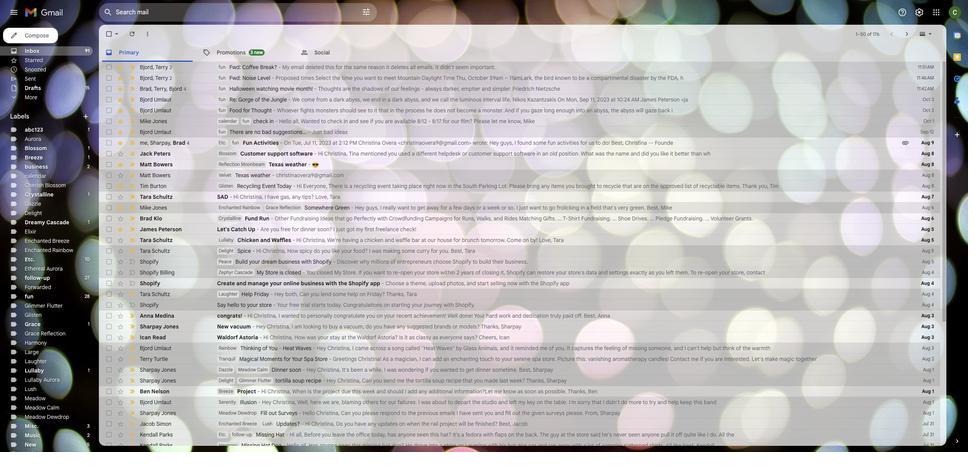 Task type: locate. For each thing, give the bounding box(es) containing it.
aug 8 for christinaovera9@gmail.com
[[922, 172, 934, 178]]

2 ͏‌ from the left
[[571, 280, 573, 287]]

spice
[[237, 248, 251, 255]]

by!
[[530, 237, 538, 244]]

let's left catch
[[217, 226, 230, 233]]

matt bowers for texas
[[140, 172, 170, 179]]

0 vertical spatial oct 3
[[923, 97, 934, 102]]

just right so.
[[519, 204, 528, 211]]

11 row from the top
[[99, 170, 941, 181]]

please.
[[566, 410, 584, 417]]

the down restore
[[531, 280, 539, 287]]

month!
[[296, 85, 313, 92]]

cascade down build
[[234, 270, 253, 276]]

field
[[591, 204, 602, 211]]

to up crowdfunding
[[411, 204, 416, 211]]

schultz for spice
[[152, 248, 170, 255]]

2 out from the left
[[512, 410, 521, 417]]

Search mail text field
[[116, 9, 340, 16]]

main content
[[99, 25, 947, 453]]

curry
[[417, 248, 430, 255]]

1 vertical spatial how
[[295, 334, 305, 341]]

2 recipe from the left
[[446, 378, 462, 385]]

new inside labels navigation
[[25, 442, 36, 449]]

0 vertical spatial enchanted rainbow
[[219, 205, 260, 211]]

meadow down the magical
[[238, 367, 256, 373]]

1 horizontal spatial anyone
[[398, 432, 416, 439]]

50
[[861, 31, 866, 37]]

26 row from the top
[[99, 332, 941, 343]]

😎 image
[[312, 162, 319, 168]]

1 matt from the top
[[140, 161, 152, 168]]

jacob up back.
[[513, 421, 528, 428]]

3 ͏‌ from the left
[[572, 280, 574, 287]]

2 open from the left
[[705, 269, 718, 276]]

dewdrop inside labels navigation
[[47, 414, 69, 421]]

dinner soon - hey christina, it's been a while, i was wondering if you wanted to get dinner sometime. best, sharpay
[[272, 367, 553, 374]]

enchanting
[[451, 356, 479, 363]]

you. down 'house'
[[439, 248, 450, 255]]

3 jul 31 from the top
[[923, 443, 934, 449]]

0 horizontal spatial flutter
[[47, 303, 63, 310]]

it right emails.
[[436, 64, 439, 71]]

row containing shopify billing
[[99, 267, 941, 278]]

simon
[[156, 421, 172, 428]]

tue,
[[292, 140, 303, 146]]

21 ͏‌ from the left
[[597, 280, 599, 287]]

anna medina
[[140, 313, 174, 320]]

0 horizontal spatial get
[[417, 204, 425, 211]]

1 horizontal spatial there
[[329, 183, 343, 190]]

upload
[[429, 280, 446, 287]]

32 row from the top
[[99, 397, 941, 408]]

sep
[[580, 96, 589, 103], [921, 129, 929, 135]]

0 vertical spatial follow-up
[[25, 275, 50, 282]]

tab list
[[947, 25, 968, 425], [99, 43, 947, 62]]

glisten inside glisten recycling event today - hi everyone, there is a recycling event taking place right now in the south parking lot. please bring any items you brought to recycle that are on the approved list of recyclable items. thank you, tim
[[219, 183, 233, 189]]

say
[[217, 302, 226, 309]]

is right "when"
[[308, 388, 312, 395]]

have up "astoria?"
[[384, 323, 396, 330]]

add for any
[[408, 388, 417, 395]]

due
[[341, 388, 351, 395]]

0 horizontal spatial bad
[[262, 129, 271, 136]]

0 horizontal spatial hot
[[382, 442, 390, 449]]

umlaut for thinking
[[154, 345, 172, 352]]

fun inside fun fwd: coffee break? - my email deleted this for the same reason it deletes all emails. it didn't seem important.
[[219, 64, 226, 70]]

aug 6 for somewhere green - hey guys, i really want to get away for a few days or a week or so. i just want to go frolicking in a field that's very green. best, mike
[[922, 205, 934, 211]]

1 jul 31 from the top
[[923, 421, 934, 427]]

0 vertical spatial lullaby
[[219, 237, 234, 243]]

11,
[[591, 96, 596, 103], [312, 140, 318, 146]]

etc. for fun activities - on tue, jul 11, 2023 at 2:12 pm christina overa <christinaovera9@gmail.com> wrote: hey guys, i found some fun activities for us to do! best, christina -- founde
[[219, 140, 227, 146]]

customer
[[469, 150, 492, 157]]

any right gas,
[[292, 194, 301, 201]]

you up "astoria?"
[[374, 323, 382, 330]]

row containing terry turtle
[[99, 354, 941, 365]]

terry for fwd: coffee break?
[[155, 64, 168, 71]]

1 horizontal spatial enchanted rainbow
[[219, 205, 260, 211]]

grace inside row
[[266, 205, 278, 211]]

matt down jack
[[140, 161, 152, 168]]

2 matt from the top
[[140, 172, 151, 179]]

0 horizontal spatial enchanted breeze
[[25, 238, 69, 245]]

brought
[[576, 183, 596, 190]]

it's right the hat?
[[453, 432, 460, 439]]

1 vertical spatial free
[[289, 302, 299, 309]]

bowers
[[153, 161, 173, 168], [152, 172, 170, 179]]

say hello to your store - your free trial starts today. congratulations on starting your journey with shopify. ﻿͏ ﻿͏ ﻿͏ ﻿͏ ﻿͏ ﻿͏ ﻿͏ ﻿͏ ﻿͏ ﻿͏ ﻿͏ ﻿͏ ﻿͏ ﻿͏ ﻿͏ ﻿͏ ﻿͏ ﻿͏ ﻿͏ ﻿͏ ﻿͏ ﻿͏ ﻿͏ ﻿͏ ﻿͏ ﻿͏ ﻿͏ ﻿͏ ﻿͏ ﻿͏ ﻿͏ ﻿͏ ﻿͏ ﻿͏ ﻿͏ ﻿͏ ﻿͏ ﻿͏ ﻿͏
[[217, 302, 529, 309]]

know,
[[508, 118, 522, 125]]

1 31 from the top
[[930, 421, 934, 427]]

serenity illusion - hey christina, well, here we are, blaming others for our failures. i was about to depart the studio and left my key on the table. i'm sorry that i didn't do more to try and help keep this band
[[219, 399, 717, 406]]

6 row from the top
[[99, 116, 941, 127]]

meadow inside meadow dewdrop fill out surveys - hello christina, can you please respond to the previous emails i have sent you and fill out the given surveys please. from, sharpay
[[219, 410, 237, 416]]

aug 5 for discover why millions of entrepreneurs choose shopify to build their business. ﻿͏ ﻿͏ ﻿͏ ﻿͏ ﻿͏ ﻿͏ ﻿͏ ﻿͏ ﻿͏ ﻿͏ ﻿͏ ﻿͏ ﻿͏ ﻿͏ ﻿͏ ﻿͏ ﻿͏ ﻿͏ ﻿͏ ﻿͏ ﻿͏ ﻿͏ ﻿͏ ﻿͏ ﻿͏ ﻿͏ ﻿͏ ﻿͏ ﻿͏ ﻿͏ ﻿͏ ﻿͏ ﻿͏ ﻿͏ ﻿͏ ﻿͏ ﻿͏ ﻿͏ ﻿͏ ﻿͏ ﻿͏
[[922, 259, 934, 265]]

12 ͏‌ from the left
[[585, 280, 586, 287]]

None search field
[[99, 3, 377, 22]]

bjord umlaut for there
[[140, 129, 172, 136]]

1 vertical spatial now
[[508, 280, 518, 287]]

bjord umlaut for food
[[140, 107, 172, 114]]

2 waldorf from the left
[[357, 334, 377, 341]]

tara down "james peterson"
[[140, 237, 152, 244]]

add down waves"
[[433, 356, 442, 363]]

movie
[[280, 85, 295, 92]]

2 ben from the left
[[588, 388, 598, 395]]

0 vertical spatial follow-
[[25, 275, 43, 282]]

your left stay
[[318, 334, 329, 341]]

1 50 of 176
[[856, 31, 880, 37]]

you right items on the top of the page
[[566, 183, 575, 190]]

love,
[[315, 194, 329, 201], [539, 237, 552, 244]]

laughter inside labels navigation
[[25, 358, 47, 365]]

2 tara schultz from the top
[[140, 237, 173, 244]]

1 vertical spatial business
[[279, 259, 300, 265]]

best,
[[683, 442, 695, 449]]

reflection inside reflection moonbeam texas weather
[[219, 162, 240, 167]]

jones down turtle
[[161, 367, 176, 374]]

1 vertical spatial my
[[518, 399, 526, 406]]

refresh image
[[128, 30, 136, 38]]

tara schultz for chicken
[[140, 237, 173, 244]]

1 horizontal spatial love,
[[539, 237, 552, 244]]

30 ͏‌ from the left
[[610, 280, 611, 287]]

aug for row containing ican read
[[922, 335, 931, 340]]

crystalline inside crystalline fund run - other fundraising ideas that go perfectly with crowdfunding campaigns for runs, walks, and rides matching gifts. ... t-shirt fundraising. ... shoe drives. ... pledge fundraising. ... volunteer grants.
[[219, 216, 241, 221]]

fun inside labels navigation
[[25, 293, 34, 300]]

1 horizontal spatial add
[[433, 356, 442, 363]]

1 tortilla from the left
[[275, 378, 291, 385]]

1 horizontal spatial jacob
[[513, 421, 528, 428]]

hi up the before
[[305, 421, 310, 428]]

None checkbox
[[105, 30, 113, 38], [105, 74, 113, 82], [105, 128, 113, 136], [105, 139, 113, 147], [105, 150, 113, 158], [105, 182, 113, 190], [105, 193, 113, 201], [105, 204, 113, 212], [105, 215, 113, 223], [105, 226, 113, 233], [105, 237, 113, 244], [105, 280, 113, 288], [105, 301, 113, 309], [105, 312, 113, 320], [105, 345, 113, 352], [105, 377, 113, 385], [105, 388, 113, 396], [105, 399, 113, 407], [105, 442, 113, 450], [105, 30, 113, 38], [105, 74, 113, 82], [105, 128, 113, 136], [105, 139, 113, 147], [105, 150, 113, 158], [105, 182, 113, 190], [105, 193, 113, 201], [105, 204, 113, 212], [105, 215, 113, 223], [105, 226, 113, 233], [105, 237, 113, 244], [105, 280, 113, 288], [105, 301, 113, 309], [105, 312, 113, 320], [105, 345, 113, 352], [105, 377, 113, 385], [105, 388, 113, 396], [105, 399, 113, 407], [105, 442, 113, 450]]

2 bjord umlaut from the top
[[140, 107, 172, 114]]

14 row from the top
[[99, 202, 941, 213]]

interested.
[[725, 356, 751, 363]]

0 vertical spatial glisten
[[219, 183, 233, 189]]

you right 'if'
[[363, 269, 372, 276]]

delight inside labels navigation
[[25, 210, 42, 217]]

seen up patterned
[[629, 432, 640, 439]]

0 horizontal spatial it
[[436, 64, 439, 71]]

3 inside labels navigation
[[87, 424, 90, 429]]

aug for 18th row from the bottom of the page
[[922, 259, 931, 265]]

0 vertical spatial fwd:
[[230, 64, 241, 71]]

jones for check in - hello all, wanted to check in and see if you are available 8/12 - 8/17 for our film? please let me know, mike
[[152, 118, 167, 125]]

compose button
[[3, 28, 58, 43]]

and up making
[[385, 237, 394, 244]]

aug for row containing shopify billing
[[922, 270, 931, 276]]

2 software from the left
[[514, 150, 535, 157]]

promotions
[[217, 49, 246, 56]]

5 umlaut from the top
[[154, 399, 172, 406]]

0 horizontal spatial add
[[408, 388, 417, 395]]

0 horizontal spatial gaze
[[531, 107, 543, 114]]

grace reflection inside labels navigation
[[25, 330, 66, 337]]

oct for i
[[923, 107, 931, 113]]

1 umlaut from the top
[[154, 96, 172, 103]]

if right contact
[[700, 356, 704, 363]]

wrote:
[[473, 140, 488, 146]]

how for was
[[295, 334, 305, 341]]

0 horizontal spatial harmony
[[25, 340, 47, 347]]

labels
[[10, 113, 29, 121]]

labels navigation
[[0, 25, 99, 453]]

1 horizontal spatial should
[[387, 388, 404, 395]]

harmony inside labels navigation
[[25, 340, 47, 347]]

1 vertical spatial let's
[[752, 356, 764, 363]]

row containing jacob simon
[[99, 419, 941, 430]]

soup up 'additional' at the left bottom of the page
[[433, 378, 445, 385]]

by left "glass"
[[456, 345, 462, 352]]

and up fill
[[499, 399, 508, 406]]

1 re- from the left
[[393, 269, 401, 276]]

row
[[99, 62, 941, 73], [99, 73, 941, 83], [99, 83, 941, 94], [99, 94, 941, 105], [99, 105, 941, 116], [99, 116, 941, 127], [99, 127, 941, 138], [99, 138, 941, 148], [99, 148, 941, 159], [99, 159, 941, 170], [99, 170, 941, 181], [99, 181, 941, 192], [99, 192, 941, 202], [99, 202, 941, 213], [99, 213, 941, 224], [99, 224, 941, 235], [99, 235, 941, 246], [99, 246, 941, 257], [99, 257, 941, 267], [99, 267, 941, 278], [99, 278, 941, 289], [99, 289, 941, 300], [99, 300, 941, 311], [99, 311, 941, 322], [99, 322, 941, 332], [99, 332, 941, 343], [99, 343, 941, 354], [99, 354, 941, 365], [99, 365, 941, 376], [99, 376, 941, 386], [99, 386, 941, 397], [99, 397, 941, 408], [99, 408, 941, 419], [99, 419, 941, 430], [99, 430, 941, 441], [99, 441, 941, 451]]

follow-
[[25, 275, 43, 282], [232, 432, 247, 438]]

recycling
[[237, 183, 261, 190]]

and left rides
[[494, 215, 503, 222]]

1 8 from the top
[[932, 151, 934, 157]]

2 fundraising. from the left
[[674, 215, 704, 222]]

vacuum,
[[344, 323, 364, 330]]

5 row from the top
[[99, 105, 941, 116]]

dewdrop down illusion
[[238, 410, 257, 416]]

abyss, left abyss
[[594, 107, 610, 114]]

lush link
[[25, 386, 36, 393]]

follow-up inside labels navigation
[[25, 275, 50, 282]]

check
[[253, 118, 268, 125], [327, 118, 342, 125]]

3 for 33th row from the bottom of the page
[[932, 97, 934, 102]]

inbox link
[[25, 48, 39, 54]]

glisten down the velvet
[[219, 183, 233, 189]]

24 ͏‌ from the left
[[602, 280, 603, 287]]

2 vertical spatial lullaby
[[25, 377, 42, 384]]

5 for hi christina, we're having a chicken and waffle bar at our house for brunch tomorrow. come on by! love, tara
[[932, 237, 934, 243]]

settings image
[[915, 8, 924, 17]]

2 kendall parks from the top
[[140, 442, 173, 449]]

business inside labels navigation
[[25, 163, 48, 170]]

items
[[551, 183, 565, 190]]

1 bjord umlaut from the top
[[140, 96, 172, 103]]

magical
[[239, 356, 258, 363]]

0 vertical spatial help
[[348, 291, 358, 298]]

9 row from the top
[[99, 148, 941, 159]]

aug 3 for waldorf astoria - hi christina, how was your stay at the waldorf astoria? is it as classy as everyone says? cheers, ican
[[922, 335, 934, 340]]

terry for fwd: noise level
[[155, 74, 168, 81]]

he
[[426, 107, 432, 114]]

how for spicy
[[287, 248, 298, 255]]

on left starting
[[384, 302, 390, 309]]

1 horizontal spatial closed
[[317, 269, 333, 276]]

starred link
[[25, 57, 43, 64]]

2 fwd: from the top
[[230, 75, 241, 82]]

0 vertical spatial meadow calm
[[238, 367, 268, 373]]

aug for 17th row
[[922, 237, 931, 243]]

and
[[505, 107, 515, 114]]

has attachment image
[[902, 139, 910, 147]]

aug 8 for hi everyone, there is a recycling event taking place right now in the south parking lot. please bring any items you brought to recycle that are on the approved list of recyclable items. thank you, tim
[[922, 183, 934, 189]]

rainbow inside labels navigation
[[52, 247, 73, 254]]

1 horizontal spatial ben
[[588, 388, 598, 395]]

28 row from the top
[[99, 354, 941, 365]]

1 horizontal spatial cascade
[[234, 270, 253, 276]]

3 8 from the top
[[932, 172, 934, 178]]

1 horizontal spatial all
[[719, 432, 725, 439]]

1 horizontal spatial soup
[[433, 378, 445, 385]]

a right buy
[[339, 323, 342, 330]]

aug for 26th row from the bottom of the page
[[922, 172, 931, 178]]

lush inside labels navigation
[[25, 386, 36, 393]]

anyone up he at bottom left
[[398, 432, 416, 439]]

oct up sep 12
[[924, 118, 932, 124]]

<ja
[[681, 96, 688, 103]]

bjord umlaut for illusion
[[140, 399, 172, 406]]

sharpay up ican read
[[140, 323, 162, 330]]

0 vertical spatial dinner
[[300, 226, 316, 233]]

0 vertical spatial by
[[651, 75, 657, 82]]

1 vertical spatial all
[[666, 442, 672, 449]]

0 horizontal spatial do
[[314, 248, 320, 255]]

into right drove
[[429, 442, 438, 449]]

wanted down enchanting at the left bottom of the page
[[440, 367, 458, 374]]

lush inside row
[[262, 421, 273, 427]]

others
[[363, 399, 379, 406]]

2 ... from the left
[[613, 215, 617, 222]]

the right call
[[450, 96, 458, 103]]

3 row from the top
[[99, 83, 941, 94]]

0 horizontal spatial dewdrop
[[47, 414, 69, 421]]

reflection inside labels navigation
[[41, 330, 66, 337]]

0 horizontal spatial cascade
[[46, 219, 69, 226]]

1 jacob from the left
[[140, 421, 155, 428]]

misc.
[[25, 423, 39, 430]]

interval
[[483, 96, 501, 103]]

calm inside row
[[257, 367, 268, 373]]

0 horizontal spatial dark
[[334, 96, 345, 103]]

aug 3 for congrats! - hi christina, i wanted to personally congratulate you on your recent achievement! well done! your hard work and dedication truly paid off. best, anna
[[922, 313, 934, 319]]

lullaby inside lullaby chicken and waffles - hi christina, we're having a chicken and waffle bar at our house for brunch tomorrow. come on by! love, tara
[[219, 237, 234, 243]]

1 vertical spatial like
[[332, 248, 340, 255]]

bjord umlaut for thinking
[[140, 345, 172, 352]]

1 tim from the left
[[140, 183, 149, 190]]

flutter down moments
[[258, 378, 272, 384]]

,
[[153, 64, 154, 71], [153, 74, 154, 81], [151, 85, 153, 92], [166, 85, 168, 92], [147, 139, 149, 146], [170, 139, 171, 146]]

klo
[[154, 215, 162, 222]]

support down 'activities'
[[268, 150, 288, 157]]

0 vertical spatial glimmer
[[25, 303, 45, 310]]

please for film?
[[474, 118, 490, 125]]

1 closed from the left
[[285, 269, 301, 276]]

0 horizontal spatial let's
[[217, 226, 230, 233]]

tara schultz
[[140, 194, 173, 201], [140, 237, 173, 244], [140, 248, 170, 255], [140, 291, 170, 298]]

31 for hi christina, do you have any updates on when the rail project will be finished? best, jacob
[[930, 421, 934, 427]]

1 horizontal spatial waldorf
[[357, 334, 377, 341]]

sharpay jones for dinner soon - hey christina, it's been a while, i was wondering if you wanted to get dinner sometime. best, sharpay
[[140, 367, 176, 374]]

13 ͏‌ from the left
[[586, 280, 588, 287]]

shopify down business.
[[507, 269, 525, 276]]

bjord , terry 2 for fwd: coffee break?
[[140, 64, 172, 71]]

is
[[344, 183, 348, 190], [280, 269, 284, 276], [308, 388, 312, 395]]

2 mike jones from the top
[[140, 204, 167, 211]]

some
[[533, 140, 547, 146], [402, 248, 415, 255], [333, 291, 346, 298]]

0 vertical spatial into
[[576, 107, 585, 114]]

blossom for blossom
[[25, 145, 47, 152]]

primary tab
[[99, 43, 196, 62]]

1 horizontal spatial you.
[[555, 345, 566, 352]]

jones for meadow dewdrop fill out surveys - hello christina, can you please respond to the previous emails i have sent you and fill out the given surveys please. from, sharpay
[[161, 410, 176, 417]]

3
[[250, 49, 253, 55], [932, 97, 934, 102], [932, 107, 934, 113], [932, 313, 934, 319], [932, 324, 934, 330], [932, 335, 934, 340], [932, 345, 934, 351], [87, 424, 90, 429]]

fun inside fun halloween watching movie month! - thoughts are the shadows of our feelings - always darker, emptier and simpler. friedrich nietzsche
[[219, 86, 226, 92]]

tim right you,
[[770, 183, 779, 190]]

1 vertical spatial there
[[329, 183, 343, 190]]

0 horizontal spatial out
[[269, 410, 277, 417]]

follow-up down illusion
[[232, 432, 252, 438]]

1 horizontal spatial it's
[[453, 432, 460, 439]]

aug for 33th row from the top
[[923, 410, 932, 416]]

aug for 14th row from the bottom
[[922, 302, 931, 308]]

follow-up up 'forwarded' link
[[25, 275, 50, 282]]

aug for row containing anna medina
[[922, 313, 931, 319]]

mike jones
[[140, 118, 167, 125], [140, 204, 167, 211]]

chicken
[[365, 237, 384, 244]]

aug 1 for meadow dewdrop fill out surveys - hello christina, can you please respond to the previous emails i have sent you and fill out the given surveys please. from, sharpay
[[923, 410, 934, 416]]

your up 'theme,'
[[415, 269, 425, 276]]

to left recycle
[[597, 183, 602, 190]]

meadow dewdrop
[[25, 414, 69, 421]]

jones for dinner soon - hey christina, it's been a while, i was wondering if you wanted to get dinner sometime. best, sharpay
[[161, 367, 176, 374]]

does
[[434, 107, 446, 114]]

lush down fill at the left bottom
[[262, 421, 273, 427]]

2 vertical spatial rainbow
[[219, 345, 237, 351]]

can left restore
[[527, 269, 536, 276]]

shopify down we're
[[313, 259, 332, 265]]

None checkbox
[[105, 63, 113, 71], [105, 85, 113, 93], [105, 96, 113, 104], [105, 107, 113, 114], [105, 117, 113, 125], [105, 161, 113, 168], [105, 172, 113, 179], [105, 247, 113, 255], [105, 258, 113, 266], [105, 269, 113, 277], [105, 291, 113, 298], [105, 323, 113, 331], [105, 334, 113, 342], [105, 356, 113, 363], [105, 366, 113, 374], [105, 410, 113, 417], [105, 420, 113, 428], [105, 431, 113, 439], [105, 63, 113, 71], [105, 85, 113, 93], [105, 96, 113, 104], [105, 107, 113, 114], [105, 117, 113, 125], [105, 161, 113, 168], [105, 172, 113, 179], [105, 247, 113, 255], [105, 258, 113, 266], [105, 269, 113, 277], [105, 291, 113, 298], [105, 323, 113, 331], [105, 334, 113, 342], [105, 356, 113, 363], [105, 366, 113, 374], [105, 410, 113, 417], [105, 420, 113, 428], [105, 431, 113, 439]]

calm inside labels navigation
[[47, 405, 59, 412]]

row containing ben nelson
[[99, 386, 941, 397]]

fwd: up 'halloween'
[[230, 75, 241, 82]]

jones up simon
[[161, 410, 176, 417]]

sharpay jones for meadow dewdrop fill out surveys - hello christina, can you please respond to the previous emails i have sent you and fill out the given surveys please. from, sharpay
[[140, 410, 176, 417]]

aug for seventh row from the bottom of the page
[[923, 378, 932, 384]]

0 horizontal spatial software
[[290, 150, 313, 157]]

1 vertical spatial flutter
[[258, 378, 272, 384]]

sharpay up ben nelson
[[140, 378, 160, 385]]

in up check in - hello all, wanted to check in and see if you are available 8/12 - 8/17 for our film? please let me know, mike
[[390, 107, 394, 114]]

hello down well,
[[303, 410, 315, 417]]

social tab
[[294, 43, 392, 62]]

harmony inside harmony missing hot dog - hello all, has anyone seen this missing hot dog? he drove into a store on levering with his hot dog car and ran away with a lot of complex patterned shirts. all the best, kendall
[[219, 443, 238, 449]]

mike jones up brad klo
[[140, 204, 167, 211]]

dewdrop inside meadow dewdrop fill out surveys - hello christina, can you please respond to the previous emails i have sent you and fill out the given surveys please. from, sharpay
[[238, 410, 257, 416]]

gaze left back
[[645, 107, 657, 114]]

enchanted rainbow inside labels navigation
[[25, 247, 73, 254]]

this:
[[577, 356, 587, 363]]

crystalline for crystalline fund run - other fundraising ideas that go perfectly with crowdfunding campaigns for runs, walks, and rides matching gifts. ... t-shirt fundraising. ... shoe drives. ... pledge fundraising. ... volunteer grants.
[[219, 216, 241, 221]]

cascade up enchanted breeze link
[[46, 219, 69, 226]]

to
[[378, 75, 383, 82], [573, 75, 578, 82], [368, 107, 373, 114], [321, 118, 326, 125], [596, 140, 601, 146], [597, 183, 602, 190], [411, 204, 416, 211], [543, 204, 548, 211], [473, 259, 478, 265], [387, 269, 392, 276], [241, 302, 246, 309], [301, 313, 306, 320], [323, 323, 328, 330], [495, 356, 500, 363], [460, 367, 465, 374], [448, 399, 453, 406], [643, 399, 648, 406], [402, 410, 407, 417]]

0 horizontal spatial peterson
[[158, 226, 182, 233]]

store right spa
[[315, 356, 328, 363]]

1 mike jones from the top
[[140, 118, 167, 125]]

just left got
[[336, 226, 345, 233]]

to right touch
[[495, 356, 500, 363]]

1 ͏‌ from the left
[[570, 280, 571, 287]]

tara schultz for help
[[140, 291, 170, 298]]

oct 3 for we come from a dark abyss, we end in a dark abyss, and we call the luminous interval life. nikos kazantzakis on mon, sep 11, 2023 at 10:24 am james peterson <ja
[[923, 97, 934, 102]]

1 out from the left
[[269, 410, 277, 417]]

aurora for lullaby aurora
[[43, 377, 60, 384]]

enchanted breeze inside labels navigation
[[25, 238, 69, 245]]

green.
[[630, 204, 646, 211]]

2 bjord , terry 2 from the top
[[140, 74, 172, 81]]

for right curry
[[431, 248, 438, 255]]

5 bjord umlaut from the top
[[140, 399, 172, 406]]

1 horizontal spatial soon
[[525, 388, 537, 395]]

glisten for glisten recycling event today - hi everyone, there is a recycling event taking place right now in the south parking lot. please bring any items you brought to recycle that are on the approved list of recyclable items. thank you, tim
[[219, 183, 233, 189]]

tara schultz up "shopify billing"
[[140, 248, 170, 255]]

film?
[[461, 118, 473, 125]]

22 row from the top
[[99, 289, 941, 300]]

3 31 from the top
[[930, 443, 934, 449]]

and down the are
[[260, 237, 270, 244]]

back.
[[525, 432, 539, 439]]

lot
[[588, 442, 594, 449]]

20 ͏‌ from the left
[[596, 280, 597, 287]]

1 horizontal spatial some
[[402, 248, 415, 255]]

your left spa
[[292, 356, 303, 363]]

me down the can't at the bottom of the page
[[691, 356, 699, 363]]

jones for somewhere green - hey guys, i really want to get away for a few days or a week or so. i just want to go frolicking in a field that's very green. best, mike
[[152, 204, 167, 211]]

toggle split pane mode image
[[919, 30, 927, 38]]

20 row from the top
[[99, 267, 941, 278]]

18 ͏‌ from the left
[[593, 280, 595, 287]]

business up laughter help friday - hey both, can you lend some help on friday? thanks, tara
[[301, 280, 324, 287]]

can
[[300, 291, 309, 298], [362, 378, 372, 385], [341, 410, 351, 417]]

can up trial
[[300, 291, 309, 298]]

all right do.
[[719, 432, 725, 439]]

0 horizontal spatial dinner
[[300, 226, 316, 233]]

1 recipe from the left
[[306, 378, 321, 385]]

it
[[436, 64, 439, 71], [567, 345, 570, 352]]

glimmer flutter inside labels navigation
[[25, 303, 63, 310]]

8 for hi christina, tina mentioned you used a different helpdesk or customer support software in an old position. what was the name and did you like it better than wh
[[932, 151, 934, 157]]

cascade inside the zephyr cascade my store is closed - you closed my store. if you want to re-open your store within 2 years of closing it, shopify can restore your store's data and settings exactly as you left them. to re-open your store, contact
[[234, 270, 253, 276]]

a up food?
[[360, 237, 363, 244]]

1 vertical spatial up
[[247, 432, 252, 438]]

1 horizontal spatial hot
[[508, 442, 516, 449]]

sometime.
[[493, 367, 518, 374]]

2 umlaut from the top
[[154, 107, 172, 114]]

blossom
[[25, 145, 47, 152], [219, 151, 237, 157], [45, 182, 66, 189]]

0 vertical spatial should
[[340, 107, 356, 114]]

online
[[283, 280, 300, 287]]

sharpay jones for tortilla soup recipe - hey christina, can you send me the tortilla soup recipe that you made last week? thanks, sharpay
[[140, 378, 176, 385]]

sharpay jones up the read
[[140, 323, 179, 330]]

1 vertical spatial oct
[[923, 107, 931, 113]]

you down the blaming
[[352, 410, 361, 417]]

updates?
[[276, 421, 300, 428]]

matt for texas
[[140, 172, 151, 179]]

with down spicy
[[301, 259, 312, 265]]

0 vertical spatial sep
[[580, 96, 589, 103]]

25 row from the top
[[99, 322, 941, 332]]

blossom up the velvet
[[219, 151, 237, 157]]

1 vertical spatial follow-up
[[232, 432, 252, 438]]

taking
[[392, 183, 407, 190]]

1 horizontal spatial follow-
[[232, 432, 247, 438]]

add for an
[[433, 356, 442, 363]]

0 horizontal spatial there
[[230, 129, 244, 136]]

1 vertical spatial laughter
[[25, 358, 47, 365]]

2 oct 3 from the top
[[923, 107, 934, 113]]

please right lot.
[[509, 183, 526, 190]]

re-
[[393, 269, 401, 276], [698, 269, 705, 276]]

ran
[[549, 442, 557, 449]]

2 vertical spatial some
[[333, 291, 346, 298]]

aug 1 for dinner soon - hey christina, it's been a while, i was wondering if you wanted to get dinner sometime. best, sharpay
[[923, 367, 934, 373]]

59am
[[490, 75, 503, 82]]

3 sharpay jones from the top
[[140, 378, 176, 385]]

aug 4 for 14th row from the bottom
[[922, 302, 934, 308]]

for right 8/17
[[443, 118, 450, 125]]

0 horizontal spatial open
[[401, 269, 413, 276]]

on right key
[[537, 399, 543, 406]]

1 ben from the left
[[140, 388, 150, 395]]

0 horizontal spatial seen
[[339, 442, 351, 449]]

james peterson
[[140, 226, 182, 233]]

business up calendar "link" on the top of the page
[[25, 163, 48, 170]]

blossom for blossom customer support software - hi christina, tina mentioned you used a different helpdesk or customer support software in an old position. what was the name and did you like it better than wh
[[219, 151, 237, 157]]

1 horizontal spatial project
[[440, 421, 457, 428]]

31 ͏‌ from the left
[[611, 280, 613, 287]]

search mail image
[[101, 5, 115, 19]]

wanted
[[281, 313, 299, 320], [440, 367, 458, 374]]

16 row from the top
[[99, 224, 941, 235]]

blossom inside blossom customer support software - hi christina, tina mentioned you used a different helpdesk or customer support software in an old position. what was the name and did you like it better than wh
[[219, 151, 237, 157]]

you left lend
[[311, 291, 320, 298]]

laughter inside laughter help friday - hey both, can you lend some help on friday? thanks, tara
[[219, 291, 238, 297]]

hat?
[[441, 432, 452, 439]]

row containing tim burton
[[99, 181, 941, 192]]

for down few
[[454, 215, 461, 222]]

8 for christinaovera9@gmail.com
[[932, 172, 934, 178]]

1 open from the left
[[401, 269, 413, 276]]

fun inside fun food for thought - whoever fights monsters should see to it that in the process he does not become a monster. and if you gaze long enough into an abyss, the abyss will gaze back i
[[219, 107, 226, 113]]

jul 31 for updates? - hi christina, do you have any updates on when the rail project will be finished? best, jacob
[[923, 421, 934, 427]]

advanced search options image
[[359, 4, 374, 20]]

4 bjord umlaut from the top
[[140, 345, 172, 352]]

laughter for laughter
[[25, 358, 47, 365]]

glisten inside labels navigation
[[25, 312, 42, 319]]

congrats!
[[217, 313, 242, 320]]

best,
[[612, 140, 624, 146], [647, 204, 660, 211], [451, 248, 464, 255], [584, 313, 597, 320], [519, 367, 532, 374], [499, 421, 512, 428]]

bowers up burton
[[152, 172, 170, 179]]

1 oct 3 from the top
[[923, 97, 934, 102]]

4 tara schultz from the top
[[140, 291, 170, 298]]

to up choose
[[387, 269, 392, 276]]

29 ͏‌ from the left
[[609, 280, 610, 287]]

he's
[[602, 432, 612, 439]]

3 for row containing ican read
[[932, 335, 934, 340]]

5 ͏‌ from the left
[[575, 280, 577, 287]]

cascade inside labels navigation
[[46, 219, 69, 226]]

free down both,
[[289, 302, 299, 309]]

8 row from the top
[[99, 138, 941, 148]]

0 horizontal spatial fundraising.
[[581, 215, 611, 222]]

tara down tim burton
[[140, 194, 152, 201]]

0 horizontal spatial glisten
[[25, 312, 42, 319]]

frolicking
[[557, 204, 579, 211]]

0 horizontal spatial weather
[[251, 172, 271, 179]]

0 vertical spatial on
[[558, 96, 565, 103]]

that
[[379, 107, 389, 114], [623, 183, 633, 190], [335, 215, 345, 222], [463, 378, 473, 385], [592, 399, 602, 406]]

the left bird
[[535, 75, 543, 82]]

mike jones for check
[[140, 118, 167, 125]]

1 vertical spatial james
[[140, 226, 157, 233]]

1 vertical spatial harmony
[[219, 443, 238, 449]]

away up campaigns
[[427, 204, 439, 211]]

feeling
[[604, 345, 621, 352]]

0 horizontal spatial help
[[348, 291, 358, 298]]

1 vertical spatial 2023
[[319, 140, 331, 146]]

0 horizontal spatial is
[[280, 269, 284, 276]]

brad for ,
[[140, 85, 151, 92]]

new inside row
[[217, 323, 229, 330]]

1 dark from the left
[[334, 96, 345, 103]]

now right selling
[[508, 280, 518, 287]]

thu,
[[456, 75, 467, 82]]

aug 1 for tortilla soup recipe - hey christina, can you send me the tortilla soup recipe that you made last week? thanks, sharpay
[[923, 378, 934, 384]]

crystalline inside labels navigation
[[25, 191, 54, 198]]

2 vertical spatial reflection
[[41, 330, 66, 337]]

fill
[[505, 410, 511, 417]]

3 bjord umlaut from the top
[[140, 129, 172, 136]]

aug 4 for 21th row from the top of the page
[[922, 281, 934, 286]]

3 for row containing anna medina
[[932, 313, 934, 319]]

astoria?
[[378, 334, 398, 341]]

sep left 12
[[921, 129, 929, 135]]

crystalline
[[25, 191, 54, 198], [219, 216, 241, 221]]

want
[[364, 75, 376, 82], [398, 204, 410, 211], [530, 204, 541, 211], [374, 269, 385, 276]]

3 for 12th row from the bottom
[[932, 324, 934, 330]]

0 vertical spatial etc.
[[219, 140, 227, 146]]

rainbow inside rainbow thinking of you - heat waves - hey christina, i came across a song called "heat waves" by glass animals, and it reminded me of you. it captures the feeling of missing someone, and i can't help but think of the warmth
[[219, 345, 237, 351]]

1 christina from the left
[[359, 140, 381, 146]]

aug 4
[[922, 270, 934, 276], [922, 281, 934, 286], [922, 291, 934, 297], [922, 302, 934, 308]]

33 ͏‌ from the left
[[614, 280, 615, 287]]

1 vertical spatial jul 31
[[923, 432, 934, 438]]

abyss
[[621, 107, 635, 114]]

on
[[643, 183, 649, 190], [523, 237, 529, 244], [360, 291, 366, 298], [384, 302, 390, 309], [377, 313, 383, 320], [537, 399, 543, 406], [399, 421, 406, 428], [508, 432, 514, 439], [458, 442, 464, 449]]

1 ... from the left
[[558, 215, 562, 222]]

3 inside tab
[[250, 49, 253, 55]]

0 vertical spatial cascade
[[46, 219, 69, 226]]

row containing james peterson
[[99, 224, 941, 235]]

bad right no
[[262, 129, 271, 136]]

aug for eighth row from the bottom
[[923, 367, 932, 373]]

1 fundraising. from the left
[[581, 215, 611, 222]]

2 hot from the left
[[508, 442, 516, 449]]

0 horizontal spatial up
[[43, 275, 50, 282]]

bowers down the peters
[[153, 161, 173, 168]]

can for christina,
[[362, 378, 372, 385]]

table.
[[554, 399, 568, 406]]

umlaut for re:
[[154, 96, 172, 103]]

2 sharpay jones from the top
[[140, 367, 176, 374]]

0 vertical spatial you.
[[439, 248, 450, 255]]

4 ͏‌ from the left
[[574, 280, 575, 287]]

11 ͏‌ from the left
[[584, 280, 585, 287]]

drafts link
[[25, 85, 41, 92]]

are up the green. at the right
[[634, 183, 642, 190]]



Task type: describe. For each thing, give the bounding box(es) containing it.
the down store.
[[338, 280, 347, 287]]

brad klo
[[140, 215, 162, 222]]

0 horizontal spatial abyss,
[[346, 96, 362, 103]]

aurora for ethereal aurora
[[46, 265, 63, 272]]

28 ͏‌ from the left
[[607, 280, 609, 287]]

shirts.
[[650, 442, 665, 449]]

9 ͏‌ from the left
[[581, 280, 582, 287]]

make
[[765, 356, 778, 363]]

1 parks from the top
[[159, 432, 173, 439]]

row containing ican read
[[99, 332, 941, 343]]

up inside labels navigation
[[43, 275, 50, 282]]

fun halloween watching movie month! - thoughts are the shadows of our feelings - always darker, emptier and simpler. friedrich nietzsche
[[219, 85, 560, 92]]

house
[[437, 237, 452, 244]]

2 christina from the left
[[625, 140, 647, 146]]

1 vertical spatial it's
[[453, 432, 460, 439]]

aug 8 for hi christina, tina mentioned you used a different helpdesk or customer support software in an old position. what was the name and did you like it better than wh
[[922, 151, 934, 157]]

35 ͏‌ from the left
[[617, 280, 618, 287]]

reminded
[[515, 345, 539, 352]]

1 vertical spatial lullaby
[[25, 368, 44, 374]]

0 vertical spatial will
[[636, 107, 644, 114]]

a down the hat?
[[440, 442, 443, 449]]

items.
[[727, 183, 741, 190]]

17 ͏‌ from the left
[[592, 280, 593, 287]]

1 horizontal spatial now
[[508, 280, 518, 287]]

7 ͏‌ from the left
[[578, 280, 579, 287]]

breeze down blossom link
[[25, 154, 43, 161]]

0 horizontal spatial week
[[362, 388, 375, 395]]

start
[[478, 280, 489, 287]]

etc. inside labels navigation
[[25, 256, 35, 263]]

16 ͏‌ from the left
[[591, 280, 592, 287]]

the down do!
[[606, 150, 614, 157]]

1 horizontal spatial texas
[[269, 161, 284, 168]]

nietzsche
[[536, 85, 560, 92]]

lullaby aurora link
[[25, 377, 60, 384]]

t-
[[563, 215, 568, 222]]

0 vertical spatial do
[[314, 248, 320, 255]]

wh
[[704, 150, 711, 157]]

bjord , terry 2 for fwd: noise level
[[140, 74, 172, 81]]

fun inside fun fwd: noise level - proposed times select the time you want to meet mountain daylight time thu, october 59am – 11amlark, the bird known to be a compartmental disaster by the fda, h
[[219, 75, 226, 81]]

17 row from the top
[[99, 235, 941, 246]]

aug for 19th row from the bottom
[[922, 248, 931, 254]]

flutter inside labels navigation
[[47, 303, 63, 310]]

project
[[237, 388, 256, 395]]

you down overa
[[388, 150, 397, 157]]

aug for 27th row from the bottom of the page
[[922, 162, 931, 167]]

of right 50
[[868, 31, 872, 37]]

your left store's
[[556, 269, 567, 276]]

0 horizontal spatial we
[[323, 399, 330, 406]]

you down we're
[[322, 248, 330, 255]]

0 horizontal spatial 2023
[[319, 140, 331, 146]]

2 gaze from the left
[[645, 107, 657, 114]]

support image
[[898, 8, 907, 17]]

quite
[[684, 432, 696, 439]]

1 vertical spatial you.
[[555, 345, 566, 352]]

cherish blossom link
[[25, 182, 66, 189]]

can't
[[688, 345, 700, 352]]

1 row from the top
[[99, 62, 941, 73]]

0 vertical spatial missing
[[256, 432, 274, 439]]

1 horizontal spatial james
[[641, 96, 657, 103]]

tina
[[349, 150, 359, 157]]

to left buy
[[323, 323, 328, 330]]

1 vertical spatial sep
[[921, 129, 929, 135]]

10 row from the top
[[99, 159, 941, 170]]

mike jones for somewhere
[[140, 204, 167, 211]]

the down the watching
[[262, 96, 270, 103]]

blaming
[[342, 399, 361, 406]]

surveys
[[278, 410, 297, 417]]

aug for row containing me
[[922, 140, 931, 146]]

row containing jack peters
[[99, 148, 941, 159]]

4 ... from the left
[[705, 215, 710, 222]]

0 horizontal spatial texas
[[235, 172, 249, 179]]

vanishing
[[588, 356, 611, 363]]

5 inside labels navigation
[[87, 442, 90, 448]]

2 horizontal spatial like
[[698, 432, 706, 439]]

harmony for harmony
[[25, 340, 47, 347]]

a right 'as'
[[390, 356, 393, 363]]

2 soup from the left
[[433, 378, 445, 385]]

schultz for chicken
[[153, 237, 173, 244]]

cascade for zephyr
[[234, 270, 253, 276]]

waves"
[[437, 345, 455, 352]]

from
[[316, 96, 328, 103]]

1 horizontal spatial wanted
[[440, 367, 458, 374]]

thanks, right week?
[[527, 378, 545, 385]]

2 re- from the left
[[698, 269, 705, 276]]

aug 1 for serenity illusion - hey christina, well, here we are, blaming others for our failures. i was about to depart the studio and left my key on the table. i'm sorry that i didn't do more to try and help keep this band
[[923, 400, 934, 405]]

process
[[405, 107, 425, 114]]

models?
[[459, 323, 480, 330]]

thank
[[742, 183, 757, 190]]

more image
[[144, 30, 151, 38]]

7 row from the top
[[99, 127, 941, 138]]

a right used
[[412, 150, 415, 157]]

aug for row containing terry turtle
[[923, 356, 931, 362]]

2 closed from the left
[[317, 269, 333, 276]]

for down the gorge on the top
[[243, 107, 250, 114]]

discover
[[337, 259, 358, 265]]

39 ͏‌ from the left
[[622, 280, 624, 287]]

1 vertical spatial away
[[558, 442, 571, 449]]

aug for 12th row from the bottom
[[922, 324, 931, 330]]

more
[[25, 94, 37, 101]]

other
[[275, 215, 289, 222]]

end
[[371, 96, 381, 103]]

harmony for harmony missing hot dog - hello all, has anyone seen this missing hot dog? he drove into a store on levering with his hot dog car and ran away with a lot of complex patterned shirts. all the best, kendall
[[219, 443, 238, 449]]

umlaut for illusion
[[154, 399, 172, 406]]

1 horizontal spatial is
[[308, 388, 312, 395]]

you right did
[[651, 150, 659, 157]]

aug for 23th row from the bottom of the page
[[922, 205, 931, 211]]

27 row from the top
[[99, 343, 941, 354]]

etc. for missing hat - hi all, before you leave the office today, has anyone seen this hat? it's a fedora with flaps on the back. the guy at the store said he's never seen anyone pull it off quite like i do. all the
[[219, 432, 227, 438]]

nikos
[[513, 96, 526, 103]]

fwd: for fwd: coffee break?
[[230, 64, 241, 71]]

37 ͏‌ from the left
[[620, 280, 621, 287]]

2 vertical spatial delight
[[219, 378, 234, 384]]

umlaut for food
[[154, 107, 172, 114]]

the right leave
[[347, 432, 355, 439]]

deleted
[[305, 64, 324, 71]]

both,
[[285, 291, 298, 298]]

1 horizontal spatial seen
[[417, 432, 429, 439]]

hi up vacuum
[[248, 313, 253, 320]]

a left lot
[[584, 442, 587, 449]]

18 row from the top
[[99, 246, 941, 257]]

any right 'bring'
[[541, 183, 550, 190]]

33 row from the top
[[99, 408, 941, 419]]

10 ͏‌ from the left
[[582, 280, 584, 287]]

i
[[672, 107, 673, 114]]

1 vertical spatial guys,
[[366, 204, 379, 211]]

a right become
[[478, 107, 481, 114]]

to right the "hello"
[[241, 302, 246, 309]]

tara schultz for spice
[[140, 248, 170, 255]]

hey up are,
[[327, 378, 336, 385]]

15 ͏‌ from the left
[[589, 280, 591, 287]]

aug 4 for row containing shopify billing
[[922, 270, 934, 276]]

4 inside brad , terry , bjord 4
[[184, 86, 186, 92]]

in right end
[[382, 96, 386, 103]]

, for fun activities - on tue, jul 11, 2023 at 2:12 pm christina overa <christinaovera9@gmail.com> wrote: hey guys, i found some fun activities for us to do! best, christina -- founde
[[147, 139, 149, 146]]

bjord umlaut for re:
[[140, 96, 172, 103]]

respond
[[380, 410, 400, 417]]

brunch
[[462, 237, 480, 244]]

aug 4 for 22th row from the top
[[922, 291, 934, 297]]

christina, up the due
[[337, 378, 361, 385]]

meadow calm inside labels navigation
[[25, 405, 59, 412]]

event
[[262, 183, 276, 190]]

1 vertical spatial by
[[456, 345, 462, 352]]

the down vacuum,
[[348, 334, 356, 341]]

at right 'bar'
[[422, 237, 426, 244]]

0 horizontal spatial you.
[[439, 248, 450, 255]]

want up shadows
[[364, 75, 376, 82]]

the up interested.
[[743, 345, 751, 352]]

fundraising
[[290, 215, 319, 222]]

0 vertical spatial missing
[[629, 345, 647, 352]]

6 for hey guys, i really want to get away for a few days or a week or so. i just want to go frolicking in a field that's very green. best, mike
[[932, 205, 934, 211]]

1 vertical spatial didn't
[[606, 399, 620, 406]]

is
[[399, 334, 403, 341]]

achievement!
[[414, 313, 447, 320]]

aug for row containing james peterson
[[922, 226, 931, 232]]

row containing brad
[[99, 83, 941, 94]]

2 horizontal spatial do
[[621, 399, 628, 406]]

times
[[301, 75, 314, 82]]

1 horizontal spatial an
[[543, 150, 549, 157]]

2 check from the left
[[327, 118, 342, 125]]

blossom up the crystalline link
[[45, 182, 66, 189]]

2 row from the top
[[99, 73, 941, 83]]

data
[[586, 269, 597, 276]]

2 horizontal spatial we
[[432, 96, 439, 103]]

calendar link
[[25, 173, 46, 180]]

0 vertical spatial left
[[666, 269, 674, 276]]

calendar inside row
[[219, 118, 237, 124]]

hi up spicy
[[297, 237, 302, 244]]

any down please
[[368, 421, 377, 428]]

ican read
[[140, 334, 166, 341]]

tara up anna medina
[[140, 291, 151, 298]]

8 for hi everyone, there is a recycling event taking place right now in the south parking lot. please bring any items you brought to recycle that are on the approved list of recyclable items. thank you, tim
[[932, 183, 934, 189]]

sad - hi christina, i have gas, any tips? love, tara
[[217, 194, 340, 201]]

the left fda,
[[658, 75, 666, 82]]

cascade for dreamy
[[46, 219, 69, 226]]

oct 3 for whoever fights monsters should see to it that in the process he does not become a monster. and if you gaze long enough into an abyss, the abyss will gaze back i
[[923, 107, 934, 113]]

, for fun halloween watching movie month! - thoughts are the shadows of our feelings - always darker, emptier and simpler. friedrich nietzsche
[[151, 85, 153, 92]]

1 waldorf from the left
[[217, 334, 238, 341]]

0 horizontal spatial will
[[459, 421, 466, 428]]

14 ͏‌ from the left
[[588, 280, 589, 287]]

starred
[[25, 57, 43, 64]]

think
[[723, 345, 735, 352]]

0 vertical spatial project
[[323, 388, 340, 395]]

aug 6 for crystalline fund run - other fundraising ideas that go perfectly with crowdfunding campaigns for runs, walks, and rides matching gifts. ... t-shirt fundraising. ... shoe drives. ... pledge fundraising. ... volunteer grants.
[[922, 216, 934, 221]]

all
[[410, 64, 416, 71]]

ethereal
[[25, 265, 45, 272]]

aug 3 for new vacuum - hey christina, i am looking to buy a vacuum, do you have any suggested brands or models? thanks, sharpay
[[922, 324, 934, 330]]

crystalline for crystalline
[[25, 191, 54, 198]]

1 tara schultz from the top
[[140, 194, 173, 201]]

1 vertical spatial grace
[[25, 321, 41, 328]]

2 dark from the left
[[392, 96, 403, 103]]

hey down spa
[[307, 367, 316, 374]]

4 inside me , sharpay , brad 4
[[187, 140, 190, 146]]

4 row from the top
[[99, 94, 941, 105]]

0 vertical spatial didn't
[[440, 64, 454, 71]]

sorry
[[578, 399, 590, 406]]

the up time
[[344, 64, 352, 71]]

jack
[[140, 150, 152, 157]]

sharpay up possible.
[[547, 378, 567, 385]]

dazzle inside labels navigation
[[25, 201, 41, 208]]

check in - hello all, wanted to check in and see if you are available 8/12 - 8/17 for our film? please let me know, mike
[[253, 118, 535, 125]]

2 8 from the top
[[932, 162, 934, 167]]

for left us
[[581, 140, 588, 146]]

up inside row
[[247, 432, 252, 438]]

0 vertical spatial hello
[[279, 118, 292, 125]]

0 vertical spatial you
[[307, 269, 315, 276]]

matt for moonbeam
[[140, 161, 152, 168]]

your right build
[[249, 259, 260, 265]]

2 bad from the left
[[324, 129, 333, 136]]

someone,
[[649, 345, 673, 352]]

brands
[[434, 323, 451, 330]]

older image
[[904, 30, 911, 38]]

dinner
[[272, 367, 288, 374]]

aug for 24th row from the bottom of the page
[[922, 194, 931, 200]]

emptier
[[461, 85, 480, 92]]

2 vertical spatial oct
[[924, 118, 932, 124]]

and up help at the left
[[236, 280, 246, 287]]

8 ͏‌ from the left
[[579, 280, 581, 287]]

1 horizontal spatial my
[[282, 64, 290, 71]]

40 ͏‌ from the left
[[624, 280, 625, 287]]

brad for klo
[[140, 215, 152, 222]]

calendar inside labels navigation
[[25, 173, 46, 180]]

1 horizontal spatial peterson
[[658, 96, 680, 103]]

laughter link
[[25, 358, 47, 365]]

glimmer inside labels navigation
[[25, 303, 45, 310]]

2 app from the left
[[560, 280, 570, 287]]

store down 'friday'
[[259, 302, 272, 309]]

row containing me
[[99, 138, 941, 148]]

the down wondering
[[406, 378, 414, 385]]

bowers for moonbeam
[[153, 161, 173, 168]]

1 horizontal spatial help
[[668, 399, 679, 406]]

me up jack
[[140, 139, 147, 146]]

the left the approved
[[651, 183, 659, 190]]

2 parks from the top
[[159, 442, 173, 449]]

a left the compartmental
[[587, 75, 590, 82]]

laughter for laughter help friday - hey both, can you lend some help on friday? thanks, tara
[[219, 291, 238, 297]]

1 vertical spatial should
[[387, 388, 404, 395]]

0 vertical spatial weather
[[285, 161, 307, 168]]

0 vertical spatial an
[[587, 107, 593, 114]]

41 ͏‌ from the left
[[625, 280, 627, 287]]

said
[[591, 432, 601, 439]]

1 support from the left
[[268, 150, 288, 157]]

2 vertical spatial grace
[[25, 330, 40, 337]]

elixir
[[25, 228, 36, 235]]

1 vertical spatial can
[[422, 356, 431, 363]]

a left 'theme,'
[[406, 280, 409, 287]]

glimmer inside row
[[239, 378, 257, 384]]

delight inside delight spice - hi christina, how spicy do you like your food? i was making some curry for you. best, tara
[[219, 248, 234, 254]]

0 horizontal spatial should
[[340, 107, 356, 114]]

0 horizontal spatial james
[[140, 226, 157, 233]]

your left store,
[[719, 269, 730, 276]]

enchanted down serenity
[[219, 421, 241, 427]]

aug for row containing tim burton
[[922, 183, 931, 189]]

as right exactly
[[649, 269, 655, 276]]

3 new
[[250, 49, 263, 55]]

wondering
[[398, 367, 424, 374]]

aug for 32th row from the top
[[923, 400, 932, 405]]

a left the fedora
[[461, 432, 464, 439]]

breeze up enchanted rainbow link
[[52, 238, 69, 245]]

2 horizontal spatial my
[[334, 269, 342, 276]]

sharpay right the from,
[[600, 410, 621, 417]]

tab list containing primary
[[99, 43, 947, 62]]

glass
[[463, 345, 477, 352]]

store left said
[[577, 432, 589, 439]]

to left the try on the right of page
[[643, 399, 648, 406]]

large
[[25, 349, 39, 356]]

0 vertical spatial rainbow
[[242, 205, 260, 211]]

office
[[356, 432, 370, 439]]

follow-up inside row
[[232, 432, 252, 438]]

29 row from the top
[[99, 365, 941, 376]]

1 app from the left
[[370, 280, 380, 287]]

on up congratulations at the left bottom of the page
[[360, 291, 366, 298]]

13 row from the top
[[99, 192, 941, 202]]

1 horizontal spatial be
[[579, 75, 585, 82]]

3 ... from the left
[[650, 215, 654, 222]]

to
[[691, 269, 697, 276]]

to down end
[[368, 107, 373, 114]]

26 ͏‌ from the left
[[604, 280, 606, 287]]

1 horizontal spatial flutter
[[258, 378, 272, 384]]

to up gifts.
[[543, 204, 548, 211]]

pull
[[661, 432, 670, 439]]

2 tim from the left
[[770, 183, 779, 190]]

christina, up dream
[[263, 248, 286, 255]]

0 vertical spatial away
[[427, 204, 439, 211]]

was up previous
[[421, 399, 431, 406]]

0 vertical spatial free
[[281, 226, 291, 233]]

22 ͏‌ from the left
[[599, 280, 600, 287]]

jul 31 for harmony missing hot dog - hello all, has anyone seen this missing hot dog? he drove into a store on levering with his hot dog car and ran away with a lot of complex patterned shirts. all the best, kendall
[[923, 443, 934, 449]]

terry for halloween watching movie month!
[[154, 85, 166, 92]]

vacuum
[[230, 323, 251, 330]]

hi right the spice
[[256, 248, 261, 255]]

few
[[453, 204, 462, 211]]

please for lot.
[[509, 183, 526, 190]]

42 ͏‌ from the left
[[627, 280, 628, 287]]

new for new vacuum - hey christina, i am looking to buy a vacuum, do you have any suggested brands or models? thanks, sharpay
[[217, 323, 229, 330]]

2 ican from the left
[[499, 334, 510, 341]]

a left few
[[449, 204, 452, 211]]

jones for tortilla soup recipe - hey christina, can you send me the tortilla soup recipe that you made last week? thanks, sharpay
[[161, 378, 176, 385]]

1 vertical spatial help
[[701, 345, 712, 352]]

2 jul 31 from the top
[[923, 432, 934, 438]]

follow-up link
[[25, 275, 50, 282]]

6 for other fundraising ideas that go perfectly with crowdfunding campaigns for runs, walks, and rides matching gifts. ... t-shirt fundraising. ... shoe drives. ... pledge fundraising. ... volunteer grants.
[[932, 216, 934, 221]]

new for new
[[25, 442, 36, 449]]

19 ͏‌ from the left
[[595, 280, 596, 287]]

0 horizontal spatial you
[[269, 345, 278, 352]]

gmail image
[[25, 5, 67, 20]]

0 horizontal spatial anyone
[[320, 442, 337, 449]]

3 for 27th row from the top of the page
[[932, 345, 934, 351]]

with up well
[[444, 302, 454, 309]]

2 jacob from the left
[[513, 421, 528, 428]]

1 check from the left
[[253, 118, 268, 125]]

25 ͏‌ from the left
[[603, 280, 604, 287]]

0 vertical spatial week
[[487, 204, 500, 211]]

mentioned
[[361, 150, 387, 157]]

music link
[[25, 432, 40, 439]]

32 ͏‌ from the left
[[613, 280, 614, 287]]

0 horizontal spatial like
[[332, 248, 340, 255]]

promotions, 3 new messages, tab
[[197, 43, 294, 62]]

1 horizontal spatial into
[[576, 107, 585, 114]]

, for fun fwd: coffee break? - my email deleted this for the same reason it deletes all emails. it didn't seem important.
[[153, 64, 154, 71]]

follow- inside row
[[232, 432, 247, 438]]

1 vertical spatial hello
[[303, 410, 315, 417]]

ethereal aurora
[[25, 265, 63, 272]]

6 ͏‌ from the left
[[577, 280, 578, 287]]

me , sharpay , brad 4
[[140, 139, 190, 146]]

1 horizontal spatial it
[[567, 345, 570, 352]]

shopify down 'if'
[[349, 280, 369, 287]]

0 vertical spatial grace reflection
[[266, 205, 301, 211]]

0 vertical spatial get
[[417, 204, 425, 211]]

5 for discover why millions of entrepreneurs choose shopify to build their business. ﻿͏ ﻿͏ ﻿͏ ﻿͏ ﻿͏ ﻿͏ ﻿͏ ﻿͏ ﻿͏ ﻿͏ ﻿͏ ﻿͏ ﻿͏ ﻿͏ ﻿͏ ﻿͏ ﻿͏ ﻿͏ ﻿͏ ﻿͏ ﻿͏ ﻿͏ ﻿͏ ﻿͏ ﻿͏ ﻿͏ ﻿͏ ﻿͏ ﻿͏ ﻿͏ ﻿͏ ﻿͏ ﻿͏ ﻿͏ ﻿͏ ﻿͏ ﻿͏ ﻿͏ ﻿͏ ﻿͏ ﻿͏
[[932, 259, 934, 265]]

but
[[713, 345, 721, 352]]

position.
[[559, 150, 580, 157]]

given
[[532, 410, 545, 417]]

aug for row containing brad klo
[[922, 216, 931, 221]]

christina, left "am"
[[267, 323, 290, 330]]

from,
[[585, 410, 599, 417]]

tara down 'theme,'
[[406, 291, 417, 298]]

me right "send"
[[397, 378, 405, 385]]

you up 'information?let' at the bottom of the page
[[474, 378, 483, 385]]

and right animals,
[[500, 345, 509, 352]]

fwd: for fwd: noise level
[[230, 75, 241, 82]]

really
[[383, 204, 396, 211]]

me left know
[[494, 388, 502, 395]]

aug for 21th row from the top of the page
[[922, 281, 930, 286]]

1 vertical spatial weather
[[251, 172, 271, 179]]

his
[[500, 442, 507, 449]]

the left 'south'
[[454, 183, 462, 190]]

on left the when
[[399, 421, 406, 428]]

meadow down meadow link
[[25, 405, 46, 412]]

in left 'south'
[[448, 183, 452, 190]]

are left no
[[245, 129, 253, 136]]

glisten for glisten
[[25, 312, 42, 319]]

0 vertical spatial your
[[277, 302, 288, 309]]

you down nikos
[[521, 107, 530, 114]]

0 vertical spatial some
[[533, 140, 547, 146]]

1 gaze from the left
[[531, 107, 543, 114]]

hey up fill at the left bottom
[[262, 399, 272, 406]]

2 vertical spatial all,
[[301, 442, 308, 449]]

0 horizontal spatial sep
[[580, 96, 589, 103]]

0 vertical spatial let's
[[217, 226, 230, 233]]

aug for 27th row from the top of the page
[[922, 345, 931, 351]]

2 horizontal spatial reflection
[[280, 205, 301, 211]]

breeze inside breeze project - hi christina, when is the project due this week and should i add any additional information?let me know as soon as possible. thanks, ben
[[219, 389, 233, 395]]

1 vertical spatial missing
[[362, 442, 381, 449]]

at right stay
[[342, 334, 347, 341]]

1 horizontal spatial get
[[466, 367, 474, 374]]

1 anna from the left
[[140, 313, 154, 320]]

2 vertical spatial an
[[444, 356, 450, 363]]

fun inside fun re: gorge of the jungle - we come from a dark abyss, we end in a dark abyss, and we call the luminous interval life. nikos kazantzakis on mon, sep 11, 2023 at 10:24 am james peterson <ja
[[219, 97, 226, 102]]

1 soup from the left
[[293, 378, 305, 385]]

1 horizontal spatial can
[[341, 410, 351, 417]]

car
[[528, 442, 536, 449]]

that down end
[[379, 107, 389, 114]]

1 vertical spatial see
[[360, 118, 369, 125]]

1 software from the left
[[290, 150, 313, 157]]

3 for 32th row from the bottom
[[932, 107, 934, 113]]

2 tortilla from the left
[[415, 378, 431, 385]]

1 bad from the left
[[262, 129, 271, 136]]

fun inside fun there are no bad suggestions... - just bad ideas
[[219, 129, 226, 135]]

0 horizontal spatial on
[[284, 140, 291, 146]]

you down but
[[705, 356, 714, 363]]

a left field
[[587, 204, 590, 211]]

main menu image
[[9, 8, 19, 17]]

dewdrop for meadow dewdrop fill out surveys - hello christina, can you please respond to the previous emails i have sent you and fill out the given surveys please. from, sharpay
[[238, 410, 257, 416]]

1 horizontal spatial abyss,
[[404, 96, 420, 103]]

and down "send"
[[377, 388, 386, 395]]

your left recent
[[384, 313, 395, 320]]

of right lot
[[596, 442, 601, 449]]

glimmer flutter inside row
[[239, 378, 272, 384]]

the right do.
[[726, 432, 735, 439]]

31 for hello all, has anyone seen this missing hot dog? he drove into a store on levering with his hot dog car and ran away with a lot of complex patterned shirts. all the best, kendall
[[930, 443, 934, 449]]

1 vertical spatial brad
[[173, 139, 185, 146]]

best, down 'house'
[[451, 248, 464, 255]]

complex
[[602, 442, 623, 449]]

fun there are no bad suggestions... - just bad ideas
[[219, 129, 348, 136]]

christina, down recycling
[[240, 194, 263, 201]]

labels heading
[[10, 113, 82, 121]]

shirt
[[568, 215, 580, 222]]

2 horizontal spatial your
[[474, 313, 485, 320]]

row containing brad klo
[[99, 213, 941, 224]]

0 horizontal spatial all
[[666, 442, 672, 449]]

mike up pledge
[[661, 204, 672, 211]]

the right guy
[[567, 432, 575, 439]]

all, for before
[[296, 432, 303, 439]]

enchanted rainbow inside row
[[219, 205, 260, 211]]

just
[[312, 129, 322, 136]]

fun fwd: coffee break? - my email deleted this for the same reason it deletes all emails. it didn't seem important.
[[219, 64, 496, 71]]

1 sharpay jones from the top
[[140, 323, 179, 330]]

1 vertical spatial be
[[468, 421, 474, 428]]

fun re: gorge of the jungle - we come from a dark abyss, we end in a dark abyss, and we call the luminous interval life. nikos kazantzakis on mon, sep 11, 2023 at 10:24 am james peterson <ja
[[219, 96, 688, 103]]

9
[[932, 140, 934, 146]]

2 horizontal spatial anyone
[[642, 432, 660, 439]]

0 horizontal spatial my
[[257, 269, 264, 276]]

1 horizontal spatial dinner
[[475, 367, 491, 374]]

0 vertical spatial store
[[265, 269, 278, 276]]

tranquil magical moments for your spa store - greetings christina! as a magician, i can add an enchanting touch to your serene spa store. picture this: vanishing aromatherapy candles! contact me if you are interested. let's make magic together
[[219, 356, 817, 363]]

aug 5 for hi christina, we're having a chicken and waffle bar at our house for brunch tomorrow. come on by! love, tara
[[922, 237, 934, 243]]

week?
[[510, 378, 525, 385]]

2 vertical spatial hello
[[287, 442, 299, 449]]

row containing anna medina
[[99, 311, 941, 322]]

19 row from the top
[[99, 257, 941, 267]]

1 hot from the left
[[382, 442, 390, 449]]

main content containing primary
[[99, 25, 947, 453]]

can for both,
[[300, 291, 309, 298]]

aug for row containing jack peters
[[922, 151, 931, 157]]

waldorf astoria - hi christina, how was your stay at the waldorf astoria? is it as classy as everyone says? cheers, ican
[[217, 334, 510, 341]]

36 row from the top
[[99, 441, 941, 451]]

dazzle inside row
[[219, 367, 233, 373]]

or down fun activities - on tue, jul 11, 2023 at 2:12 pm christina overa <christinaovera9@gmail.com> wrote: hey guys, i found some fun activities for us to do! best, christina -- founde
[[462, 150, 467, 157]]

23 row from the top
[[99, 300, 941, 311]]

1 vertical spatial left
[[509, 399, 517, 406]]

1 kendall parks from the top
[[140, 432, 173, 439]]

2 support from the left
[[493, 150, 513, 157]]

0 vertical spatial 2023
[[597, 96, 610, 103]]

0 vertical spatial aurora
[[25, 136, 41, 143]]

1 ican from the left
[[140, 334, 151, 341]]

fights
[[300, 107, 314, 114]]

of up aromatherapy
[[622, 345, 627, 352]]

tim burton
[[140, 183, 167, 190]]

0 horizontal spatial into
[[429, 442, 438, 449]]

follow- inside labels navigation
[[25, 275, 43, 282]]

we're
[[327, 237, 341, 244]]

aug for 22th row from the top
[[922, 291, 931, 297]]

store down the hat?
[[444, 442, 456, 449]]

34 ͏‌ from the left
[[615, 280, 617, 287]]

christina, up heat
[[270, 334, 293, 341]]

0 vertical spatial see
[[358, 107, 367, 114]]

1 horizontal spatial go
[[549, 204, 556, 211]]

darker,
[[443, 85, 460, 92]]

it,
[[501, 269, 505, 276]]

in down thought on the top left of page
[[270, 118, 274, 125]]



Task type: vqa. For each thing, say whether or not it's contained in the screenshot.


